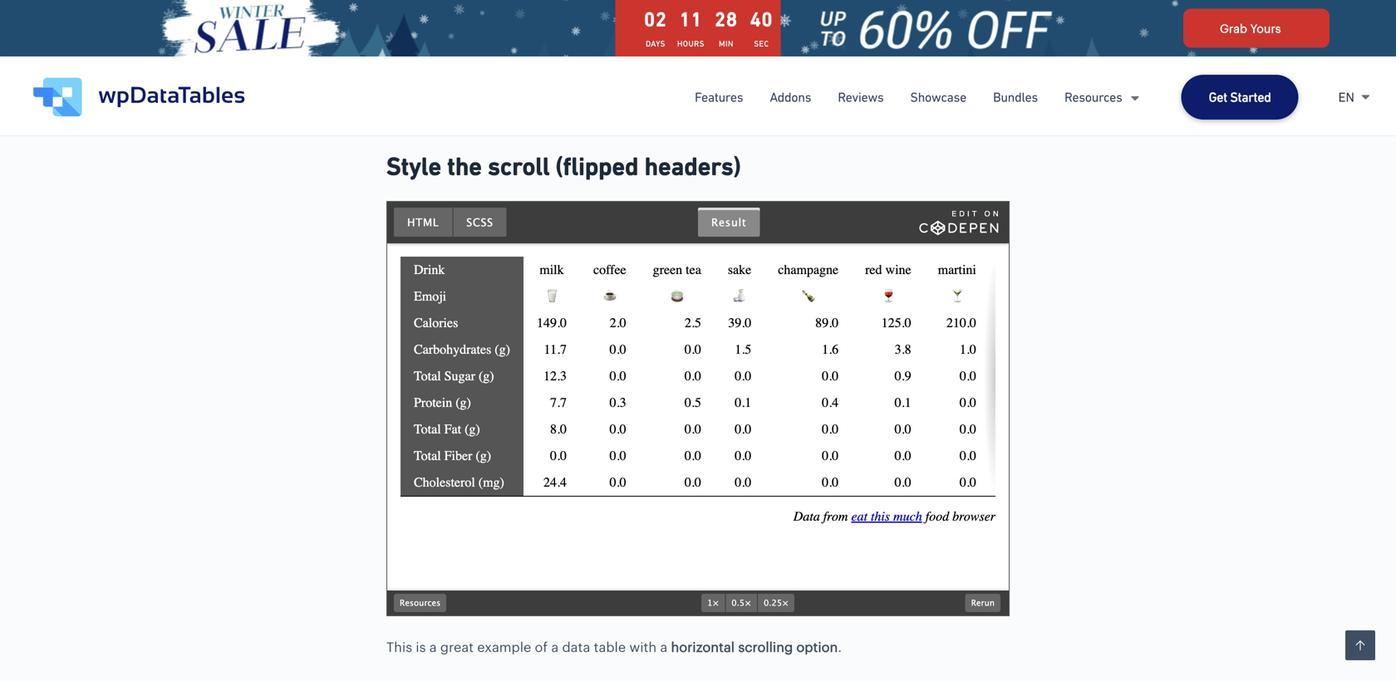Task type: vqa. For each thing, say whether or not it's contained in the screenshot.
Terms & Conditions "link"
no



Task type: locate. For each thing, give the bounding box(es) containing it.
a
[[577, 6, 584, 21], [430, 640, 437, 655], [552, 640, 559, 655], [661, 640, 668, 655]]

table left "with"
[[594, 640, 626, 655]]

scroll
[[488, 152, 550, 181]]

effect
[[627, 6, 664, 21]]

get started link
[[1182, 75, 1299, 120]]

showcase
[[911, 90, 967, 105]]

that highlights the row the user points at. the rows have
[[387, 6, 990, 43]]

addons
[[770, 90, 812, 105]]

0 horizontal spatial data
[[454, 6, 483, 21]]

0 vertical spatial data
[[454, 6, 483, 21]]

headers)
[[645, 152, 741, 181]]

. right scrolling
[[838, 640, 842, 655]]

1 vertical spatial data
[[562, 640, 591, 655]]

caret image right en
[[1362, 94, 1370, 101]]

a right "with"
[[661, 640, 668, 655]]

. down that
[[678, 28, 682, 43]]

rows
[[960, 6, 990, 21]]

1 this from the top
[[387, 6, 412, 21]]

table up colors
[[486, 6, 518, 21]]

enhance
[[552, 28, 607, 43]]

a up enhance
[[577, 6, 584, 21]]

option
[[797, 640, 838, 655]]

the right style
[[448, 152, 482, 181]]

1 vertical spatial .
[[838, 640, 842, 655]]

the
[[763, 6, 784, 21], [815, 6, 835, 21], [448, 152, 482, 181]]

the
[[933, 6, 956, 21]]

get
[[1210, 90, 1228, 105]]

great
[[441, 640, 474, 655]]

data right of
[[562, 640, 591, 655]]

02
[[644, 8, 667, 31]]

user
[[839, 6, 866, 21]]

highlights
[[696, 6, 759, 21]]

this for this css3 data table features a hover effect
[[387, 6, 412, 21]]

colors
[[493, 28, 532, 43]]

.
[[678, 28, 682, 43], [838, 640, 842, 655]]

0 vertical spatial this
[[387, 6, 412, 21]]

get started
[[1210, 90, 1272, 105]]

this up have
[[387, 6, 412, 21]]

this
[[387, 6, 412, 21], [387, 640, 412, 655]]

style
[[387, 152, 442, 181]]

reviews
[[838, 90, 884, 105]]

1 horizontal spatial the
[[763, 6, 784, 21]]

sec
[[754, 39, 770, 49]]

this left is
[[387, 640, 412, 655]]

this css3 data table features a hover effect
[[387, 6, 664, 21]]

bundles link
[[994, 87, 1039, 107]]

css3
[[416, 6, 451, 21]]

bundles
[[994, 90, 1039, 105]]

1 vertical spatial this
[[387, 640, 412, 655]]

the right row
[[815, 6, 835, 21]]

1 horizontal spatial data
[[562, 640, 591, 655]]

addons link
[[770, 87, 812, 107]]

data
[[454, 6, 483, 21], [562, 640, 591, 655]]

data up alternating
[[454, 6, 483, 21]]

a right is
[[430, 640, 437, 655]]

the left row
[[763, 6, 784, 21]]

go to top image
[[1356, 641, 1366, 651]]

is
[[416, 640, 426, 655]]

0 horizontal spatial .
[[678, 28, 682, 43]]

alternating colors to enhance readability .
[[420, 28, 682, 43]]

40
[[750, 8, 774, 31]]

2 this from the top
[[387, 640, 412, 655]]

table
[[486, 6, 518, 21], [594, 640, 626, 655]]

caret image right resources
[[1131, 96, 1140, 101]]

caret image
[[1362, 94, 1370, 101], [1131, 96, 1140, 101]]

1 horizontal spatial table
[[594, 640, 626, 655]]

1 vertical spatial table
[[594, 640, 626, 655]]

0 horizontal spatial the
[[448, 152, 482, 181]]

1 horizontal spatial caret image
[[1362, 94, 1370, 101]]

0 horizontal spatial table
[[486, 6, 518, 21]]

this for this is a great example of a data table with a horizontal scrolling option .
[[387, 640, 412, 655]]



Task type: describe. For each thing, give the bounding box(es) containing it.
scrolling
[[739, 640, 793, 655]]

11
[[680, 8, 703, 31]]

hours
[[678, 39, 705, 49]]

resources
[[1065, 90, 1123, 105]]

0 vertical spatial .
[[678, 28, 682, 43]]

of
[[535, 640, 548, 655]]

grab yours
[[1221, 22, 1282, 35]]

at.
[[913, 6, 929, 21]]

(flipped
[[556, 152, 639, 181]]

yours
[[1251, 22, 1282, 35]]

days
[[646, 39, 666, 49]]

wpdatatables logo image
[[33, 78, 245, 117]]

row
[[787, 6, 811, 21]]

started
[[1231, 90, 1272, 105]]

points
[[870, 6, 910, 21]]

a right of
[[552, 640, 559, 655]]

grab
[[1221, 22, 1248, 35]]

showcase link
[[911, 87, 967, 107]]

alternating
[[420, 28, 489, 43]]

28
[[715, 8, 738, 31]]

0 vertical spatial table
[[486, 6, 518, 21]]

this is a great example of a data table with a horizontal scrolling option .
[[387, 640, 842, 655]]

readability
[[611, 28, 678, 43]]

with
[[630, 640, 657, 655]]

that
[[667, 6, 693, 21]]

to
[[536, 28, 549, 43]]

1 horizontal spatial .
[[838, 640, 842, 655]]

example
[[478, 640, 532, 655]]

min
[[719, 39, 734, 49]]

reviews link
[[838, 87, 884, 107]]

features link
[[695, 87, 744, 107]]

0 horizontal spatial caret image
[[1131, 96, 1140, 101]]

style the scroll (flipped headers)
[[387, 152, 741, 181]]

have
[[387, 28, 417, 43]]

hover
[[588, 6, 624, 21]]

2 horizontal spatial the
[[815, 6, 835, 21]]

features
[[695, 90, 744, 105]]

en
[[1339, 90, 1355, 105]]

horizontal
[[671, 640, 735, 655]]

features
[[522, 6, 573, 21]]

grab yours link
[[1184, 9, 1330, 48]]



